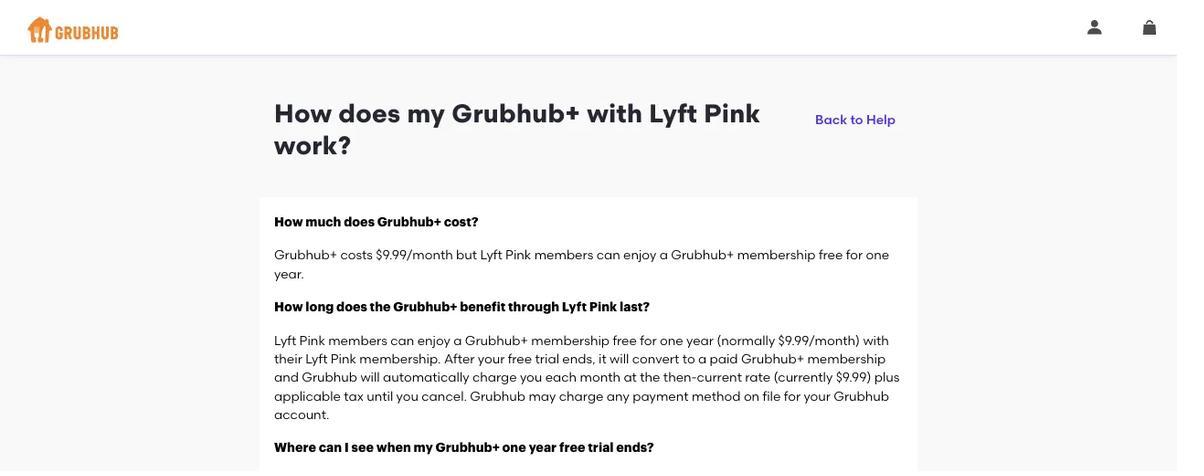 Task type: vqa. For each thing, say whether or not it's contained in the screenshot.
with within the How does my Grubhub+ with Lyft Pink work?
yes



Task type: describe. For each thing, give the bounding box(es) containing it.
rate
[[745, 370, 771, 386]]

1 horizontal spatial you
[[520, 370, 542, 386]]

0 horizontal spatial for
[[640, 333, 657, 348]]

0 horizontal spatial one
[[502, 442, 526, 455]]

where can i see when my grubhub+ one year free trial ends?
[[274, 442, 654, 455]]

0 vertical spatial the
[[370, 301, 391, 314]]

when
[[376, 442, 411, 455]]

how does my grubhub+ with lyft pink work?
[[274, 98, 761, 161]]

(currently
[[774, 370, 833, 386]]

then-
[[664, 370, 697, 386]]

1 vertical spatial membership
[[531, 333, 610, 348]]

enjoy inside lyft pink members can enjoy a grubhub+ membership free for one year (normally $9.99/month) with their lyft pink membership. after your free trial ends, it will convert to a paid grubhub+ membership and grubhub will automatically charge you each month at the then-current rate (currently $9.99) plus applicable tax until you cancel. grubhub may charge any payment method on file for your grubhub account.
[[417, 333, 451, 348]]

after
[[444, 351, 475, 367]]

but
[[456, 248, 477, 263]]

payment
[[633, 389, 689, 404]]

tax
[[344, 389, 364, 404]]

pink inside how does my grubhub+ with lyft pink work?
[[704, 98, 761, 129]]

cancel.
[[422, 389, 467, 404]]

2 horizontal spatial grubhub
[[834, 389, 890, 404]]

does for the
[[337, 301, 367, 314]]

$9.99/month)
[[779, 333, 860, 348]]

members inside lyft pink members can enjoy a grubhub+ membership free for one year (normally $9.99/month) with their lyft pink membership. after your free trial ends, it will convert to a paid grubhub+ membership and grubhub will automatically charge you each month at the then-current rate (currently $9.99) plus applicable tax until you cancel. grubhub may charge any payment method on file for your grubhub account.
[[328, 333, 387, 348]]

year inside lyft pink members can enjoy a grubhub+ membership free for one year (normally $9.99/month) with their lyft pink membership. after your free trial ends, it will convert to a paid grubhub+ membership and grubhub will automatically charge you each month at the then-current rate (currently $9.99) plus applicable tax until you cancel. grubhub may charge any payment method on file for your grubhub account.
[[687, 333, 714, 348]]

2 horizontal spatial a
[[698, 351, 707, 367]]

a inside grubhub+ costs $9.99/month but lyft pink members can enjoy a grubhub+ membership free for one year.
[[660, 248, 668, 263]]

membership.
[[360, 351, 441, 367]]

lyft pink members can enjoy a grubhub+ membership free for one year (normally $9.99/month) with their lyft pink membership. after your free trial ends, it will convert to a paid grubhub+ membership and grubhub will automatically charge you each month at the then-current rate (currently $9.99) plus applicable tax until you cancel. grubhub may charge any payment method on file for your grubhub account.
[[274, 333, 900, 423]]

back to help link
[[808, 98, 903, 131]]

one inside lyft pink members can enjoy a grubhub+ membership free for one year (normally $9.99/month) with their lyft pink membership. after your free trial ends, it will convert to a paid grubhub+ membership and grubhub will automatically charge you each month at the then-current rate (currently $9.99) plus applicable tax until you cancel. grubhub may charge any payment method on file for your grubhub account.
[[660, 333, 684, 348]]

0 horizontal spatial a
[[454, 333, 462, 348]]

plus
[[875, 370, 900, 386]]

0 horizontal spatial grubhub
[[302, 370, 358, 386]]

any
[[607, 389, 630, 404]]

at
[[624, 370, 637, 386]]

1 small image from the left
[[1088, 20, 1103, 35]]

convert
[[632, 351, 680, 367]]

free down last? on the bottom
[[613, 333, 637, 348]]

how much does grubhub+ cost?
[[274, 216, 479, 229]]

file
[[763, 389, 781, 404]]

i
[[345, 442, 349, 455]]

where
[[274, 442, 316, 455]]

lyft inside grubhub+ costs $9.99/month but lyft pink members can enjoy a grubhub+ membership free for one year.
[[480, 248, 503, 263]]

and
[[274, 370, 299, 386]]

trial inside lyft pink members can enjoy a grubhub+ membership free for one year (normally $9.99/month) with their lyft pink membership. after your free trial ends, it will convert to a paid grubhub+ membership and grubhub will automatically charge you each month at the then-current rate (currently $9.99) plus applicable tax until you cancel. grubhub may charge any payment method on file for your grubhub account.
[[535, 351, 560, 367]]

1 horizontal spatial trial
[[588, 442, 614, 455]]

until
[[367, 389, 393, 404]]

current
[[697, 370, 742, 386]]

how for how much does grubhub+ cost?
[[274, 216, 303, 229]]

can inside lyft pink members can enjoy a grubhub+ membership free for one year (normally $9.99/month) with their lyft pink membership. after your free trial ends, it will convert to a paid grubhub+ membership and grubhub will automatically charge you each month at the then-current rate (currently $9.99) plus applicable tax until you cancel. grubhub may charge any payment method on file for your grubhub account.
[[391, 333, 414, 348]]

last?
[[620, 301, 650, 314]]

through
[[508, 301, 560, 314]]

grubhub+ costs $9.99/month but lyft pink members can enjoy a grubhub+ membership free for one year.
[[274, 248, 890, 282]]

automatically
[[383, 370, 470, 386]]

0 horizontal spatial you
[[396, 389, 419, 404]]

year.
[[274, 266, 304, 282]]

can inside grubhub+ costs $9.99/month but lyft pink members can enjoy a grubhub+ membership free for one year.
[[597, 248, 621, 263]]

their
[[274, 351, 302, 367]]

2 vertical spatial can
[[319, 442, 342, 455]]

method
[[692, 389, 741, 404]]

$9.99)
[[836, 370, 872, 386]]

lyft inside how does my grubhub+ with lyft pink work?
[[649, 98, 698, 129]]

0 horizontal spatial will
[[361, 370, 380, 386]]

it
[[599, 351, 607, 367]]

ends,
[[563, 351, 596, 367]]

grubhub logo image
[[27, 11, 119, 48]]

free inside grubhub+ costs $9.99/month but lyft pink members can enjoy a grubhub+ membership free for one year.
[[819, 248, 843, 263]]

1 vertical spatial year
[[529, 442, 557, 455]]

much
[[306, 216, 341, 229]]

ends?
[[617, 442, 654, 455]]

account.
[[274, 407, 330, 423]]

1 vertical spatial charge
[[559, 389, 604, 404]]

1 horizontal spatial for
[[784, 389, 801, 404]]

month
[[580, 370, 621, 386]]

1 vertical spatial your
[[804, 389, 831, 404]]



Task type: locate. For each thing, give the bounding box(es) containing it.
enjoy inside grubhub+ costs $9.99/month but lyft pink members can enjoy a grubhub+ membership free for one year.
[[624, 248, 657, 263]]

1 vertical spatial trial
[[588, 442, 614, 455]]

free up $9.99/month) in the right of the page
[[819, 248, 843, 263]]

2 vertical spatial a
[[698, 351, 707, 367]]

can up the membership. at bottom left
[[391, 333, 414, 348]]

a
[[660, 248, 668, 263], [454, 333, 462, 348], [698, 351, 707, 367]]

cost?
[[444, 216, 479, 229]]

1 vertical spatial a
[[454, 333, 462, 348]]

0 vertical spatial how
[[274, 98, 332, 129]]

your right after
[[478, 351, 505, 367]]

1 vertical spatial my
[[414, 442, 433, 455]]

0 horizontal spatial the
[[370, 301, 391, 314]]

with inside how does my grubhub+ with lyft pink work?
[[587, 98, 643, 129]]

0 vertical spatial will
[[610, 351, 629, 367]]

can
[[597, 248, 621, 263], [391, 333, 414, 348], [319, 442, 342, 455]]

members
[[535, 248, 594, 263], [328, 333, 387, 348]]

members inside grubhub+ costs $9.99/month but lyft pink members can enjoy a grubhub+ membership free for one year.
[[535, 248, 594, 263]]

membership up ends,
[[531, 333, 610, 348]]

will right it
[[610, 351, 629, 367]]

small image
[[1088, 20, 1103, 35], [1143, 20, 1158, 35]]

1 vertical spatial how
[[274, 216, 303, 229]]

members up through
[[535, 248, 594, 263]]

with inside lyft pink members can enjoy a grubhub+ membership free for one year (normally $9.99/month) with their lyft pink membership. after your free trial ends, it will convert to a paid grubhub+ membership and grubhub will automatically charge you each month at the then-current rate (currently $9.99) plus applicable tax until you cancel. grubhub may charge any payment method on file for your grubhub account.
[[863, 333, 889, 348]]

can left i
[[319, 442, 342, 455]]

1 horizontal spatial charge
[[559, 389, 604, 404]]

2 vertical spatial membership
[[808, 351, 886, 367]]

1 horizontal spatial grubhub
[[470, 389, 526, 404]]

to
[[851, 112, 864, 127], [683, 351, 695, 367]]

how
[[274, 98, 332, 129], [274, 216, 303, 229], [274, 301, 303, 314]]

will
[[610, 351, 629, 367], [361, 370, 380, 386]]

does inside how does my grubhub+ with lyft pink work?
[[339, 98, 401, 129]]

1 vertical spatial enjoy
[[417, 333, 451, 348]]

to inside the back to help link
[[851, 112, 864, 127]]

0 horizontal spatial can
[[319, 442, 342, 455]]

to left 'help'
[[851, 112, 864, 127]]

charge
[[473, 370, 517, 386], [559, 389, 604, 404]]

trial
[[535, 351, 560, 367], [588, 442, 614, 455]]

membership up (normally
[[738, 248, 816, 263]]

can up last? on the bottom
[[597, 248, 621, 263]]

back to help
[[816, 112, 896, 127]]

your
[[478, 351, 505, 367], [804, 389, 831, 404]]

on
[[744, 389, 760, 404]]

1 horizontal spatial small image
[[1143, 20, 1158, 35]]

does up costs
[[344, 216, 375, 229]]

2 vertical spatial does
[[337, 301, 367, 314]]

0 horizontal spatial trial
[[535, 351, 560, 367]]

grubhub
[[302, 370, 358, 386], [470, 389, 526, 404], [834, 389, 890, 404]]

1 how from the top
[[274, 98, 332, 129]]

applicable
[[274, 389, 341, 404]]

will up until
[[361, 370, 380, 386]]

one
[[866, 248, 890, 263], [660, 333, 684, 348], [502, 442, 526, 455]]

grubhub+ inside how does my grubhub+ with lyft pink work?
[[452, 98, 581, 129]]

$9.99/month
[[376, 248, 453, 263]]

membership inside grubhub+ costs $9.99/month but lyft pink members can enjoy a grubhub+ membership free for one year.
[[738, 248, 816, 263]]

trial up each
[[535, 351, 560, 367]]

for inside grubhub+ costs $9.99/month but lyft pink members can enjoy a grubhub+ membership free for one year.
[[846, 248, 863, 263]]

you down automatically
[[396, 389, 419, 404]]

does for grubhub+
[[344, 216, 375, 229]]

how for how long does the grubhub+ benefit through lyft pink last?
[[274, 301, 303, 314]]

how up work?
[[274, 98, 332, 129]]

1 vertical spatial can
[[391, 333, 414, 348]]

how left much
[[274, 216, 303, 229]]

to inside lyft pink members can enjoy a grubhub+ membership free for one year (normally $9.99/month) with their lyft pink membership. after your free trial ends, it will convert to a paid grubhub+ membership and grubhub will automatically charge you each month at the then-current rate (currently $9.99) plus applicable tax until you cancel. grubhub may charge any payment method on file for your grubhub account.
[[683, 351, 695, 367]]

1 vertical spatial the
[[640, 370, 661, 386]]

members up the membership. at bottom left
[[328, 333, 387, 348]]

enjoy up after
[[417, 333, 451, 348]]

0 horizontal spatial year
[[529, 442, 557, 455]]

0 vertical spatial trial
[[535, 351, 560, 367]]

the
[[370, 301, 391, 314], [640, 370, 661, 386]]

1 vertical spatial will
[[361, 370, 380, 386]]

0 vertical spatial to
[[851, 112, 864, 127]]

each
[[546, 370, 577, 386]]

costs
[[341, 248, 373, 263]]

0 vertical spatial my
[[407, 98, 446, 129]]

0 vertical spatial does
[[339, 98, 401, 129]]

year up paid
[[687, 333, 714, 348]]

enjoy
[[624, 248, 657, 263], [417, 333, 451, 348]]

1 vertical spatial to
[[683, 351, 695, 367]]

1 horizontal spatial a
[[660, 248, 668, 263]]

grubhub left may
[[470, 389, 526, 404]]

benefit
[[460, 301, 506, 314]]

2 vertical spatial how
[[274, 301, 303, 314]]

the inside lyft pink members can enjoy a grubhub+ membership free for one year (normally $9.99/month) with their lyft pink membership. after your free trial ends, it will convert to a paid grubhub+ membership and grubhub will automatically charge you each month at the then-current rate (currently $9.99) plus applicable tax until you cancel. grubhub may charge any payment method on file for your grubhub account.
[[640, 370, 661, 386]]

1 horizontal spatial the
[[640, 370, 661, 386]]

grubhub down $9.99)
[[834, 389, 890, 404]]

1 vertical spatial one
[[660, 333, 684, 348]]

long
[[306, 301, 334, 314]]

2 how from the top
[[274, 216, 303, 229]]

does
[[339, 98, 401, 129], [344, 216, 375, 229], [337, 301, 367, 314]]

year
[[687, 333, 714, 348], [529, 442, 557, 455]]

0 vertical spatial your
[[478, 351, 505, 367]]

the down convert
[[640, 370, 661, 386]]

you up may
[[520, 370, 542, 386]]

0 vertical spatial with
[[587, 98, 643, 129]]

0 vertical spatial can
[[597, 248, 621, 263]]

0 horizontal spatial charge
[[473, 370, 517, 386]]

2 horizontal spatial one
[[866, 248, 890, 263]]

does right long
[[337, 301, 367, 314]]

1 vertical spatial you
[[396, 389, 419, 404]]

how for how does my grubhub+ with lyft pink work?
[[274, 98, 332, 129]]

2 small image from the left
[[1143, 20, 1158, 35]]

1 vertical spatial for
[[640, 333, 657, 348]]

0 horizontal spatial small image
[[1088, 20, 1103, 35]]

membership up $9.99)
[[808, 351, 886, 367]]

0 vertical spatial charge
[[473, 370, 517, 386]]

charge down after
[[473, 370, 517, 386]]

2 vertical spatial one
[[502, 442, 526, 455]]

my inside how does my grubhub+ with lyft pink work?
[[407, 98, 446, 129]]

0 vertical spatial for
[[846, 248, 863, 263]]

help
[[867, 112, 896, 127]]

the up the membership. at bottom left
[[370, 301, 391, 314]]

charge down month
[[559, 389, 604, 404]]

membership
[[738, 248, 816, 263], [531, 333, 610, 348], [808, 351, 886, 367]]

to up then-
[[683, 351, 695, 367]]

0 vertical spatial members
[[535, 248, 594, 263]]

enjoy up last? on the bottom
[[624, 248, 657, 263]]

0 horizontal spatial to
[[683, 351, 695, 367]]

1 horizontal spatial will
[[610, 351, 629, 367]]

1 horizontal spatial can
[[391, 333, 414, 348]]

(normally
[[717, 333, 776, 348]]

0 vertical spatial a
[[660, 248, 668, 263]]

0 vertical spatial you
[[520, 370, 542, 386]]

2 horizontal spatial for
[[846, 248, 863, 263]]

1 horizontal spatial with
[[863, 333, 889, 348]]

back
[[816, 112, 848, 127]]

how long does the grubhub+ benefit through lyft pink last?
[[274, 301, 650, 314]]

how inside how does my grubhub+ with lyft pink work?
[[274, 98, 332, 129]]

0 horizontal spatial members
[[328, 333, 387, 348]]

1 horizontal spatial your
[[804, 389, 831, 404]]

with
[[587, 98, 643, 129], [863, 333, 889, 348]]

does up work?
[[339, 98, 401, 129]]

0 vertical spatial membership
[[738, 248, 816, 263]]

work?
[[274, 130, 352, 161]]

0 horizontal spatial enjoy
[[417, 333, 451, 348]]

1 horizontal spatial to
[[851, 112, 864, 127]]

0 horizontal spatial with
[[587, 98, 643, 129]]

my
[[407, 98, 446, 129], [414, 442, 433, 455]]

grubhub+
[[452, 98, 581, 129], [377, 216, 441, 229], [274, 248, 337, 263], [671, 248, 735, 263], [393, 301, 458, 314], [465, 333, 528, 348], [741, 351, 805, 367], [436, 442, 500, 455]]

2 horizontal spatial can
[[597, 248, 621, 263]]

1 vertical spatial does
[[344, 216, 375, 229]]

your down (currently
[[804, 389, 831, 404]]

0 vertical spatial one
[[866, 248, 890, 263]]

free up may
[[508, 351, 532, 367]]

one inside grubhub+ costs $9.99/month but lyft pink members can enjoy a grubhub+ membership free for one year.
[[866, 248, 890, 263]]

free
[[819, 248, 843, 263], [613, 333, 637, 348], [508, 351, 532, 367], [560, 442, 586, 455]]

how left long
[[274, 301, 303, 314]]

paid
[[710, 351, 738, 367]]

0 horizontal spatial your
[[478, 351, 505, 367]]

pink
[[704, 98, 761, 129], [506, 248, 531, 263], [589, 301, 617, 314], [300, 333, 325, 348], [331, 351, 357, 367]]

3 how from the top
[[274, 301, 303, 314]]

1 vertical spatial members
[[328, 333, 387, 348]]

free left the ends?
[[560, 442, 586, 455]]

lyft
[[649, 98, 698, 129], [480, 248, 503, 263], [562, 301, 587, 314], [274, 333, 296, 348], [306, 351, 328, 367]]

1 horizontal spatial year
[[687, 333, 714, 348]]

0 vertical spatial enjoy
[[624, 248, 657, 263]]

trial left the ends?
[[588, 442, 614, 455]]

1 vertical spatial with
[[863, 333, 889, 348]]

0 vertical spatial year
[[687, 333, 714, 348]]

for
[[846, 248, 863, 263], [640, 333, 657, 348], [784, 389, 801, 404]]

grubhub up applicable on the bottom of page
[[302, 370, 358, 386]]

1 horizontal spatial members
[[535, 248, 594, 263]]

you
[[520, 370, 542, 386], [396, 389, 419, 404]]

pink inside grubhub+ costs $9.99/month but lyft pink members can enjoy a grubhub+ membership free for one year.
[[506, 248, 531, 263]]

1 horizontal spatial enjoy
[[624, 248, 657, 263]]

1 horizontal spatial one
[[660, 333, 684, 348]]

may
[[529, 389, 556, 404]]

see
[[352, 442, 374, 455]]

year down may
[[529, 442, 557, 455]]

2 vertical spatial for
[[784, 389, 801, 404]]



